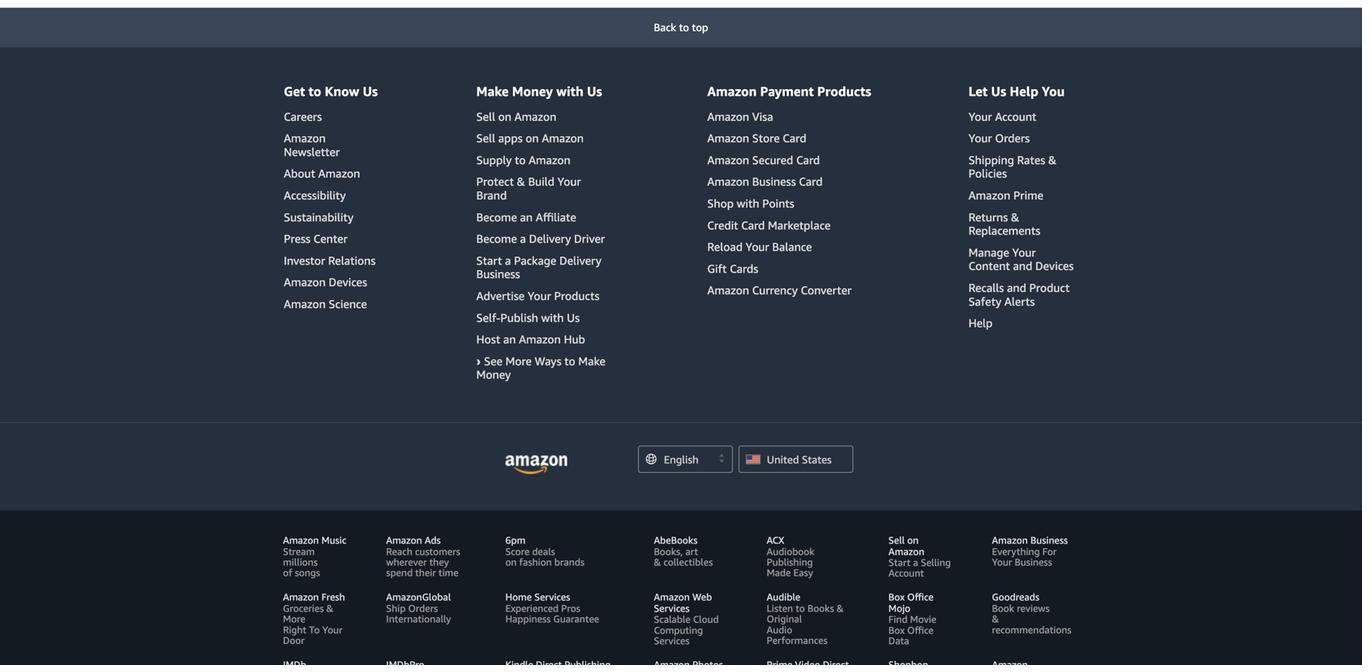 Task type: vqa. For each thing, say whether or not it's contained in the screenshot.
2nd Invite- from right
no



Task type: locate. For each thing, give the bounding box(es) containing it.
see
[[484, 354, 503, 368]]

& left build
[[517, 175, 526, 188]]

amazon inside "sell on amazon start a selling account"
[[889, 546, 925, 557]]

made
[[767, 567, 791, 579]]

see more ways to make money link
[[477, 354, 606, 381]]

amazon left for
[[993, 535, 1029, 546]]

1 vertical spatial delivery
[[560, 254, 602, 267]]

0 horizontal spatial a
[[505, 254, 511, 267]]

brands
[[555, 557, 585, 568]]

& right rates
[[1049, 153, 1057, 167]]

1 vertical spatial become
[[477, 232, 517, 245]]

sell on amazon
[[477, 110, 557, 123]]

self-
[[477, 311, 501, 324]]

your right to
[[322, 624, 343, 636]]

make down the hub
[[579, 354, 606, 368]]

us for self-publish with us
[[567, 311, 580, 324]]

amazon music stream millions of songs
[[283, 535, 347, 579]]

us
[[363, 84, 378, 99], [587, 84, 603, 99], [992, 84, 1007, 99], [567, 311, 580, 324]]

your down the "let"
[[969, 110, 993, 123]]

scalable
[[654, 614, 691, 625]]

amazon up wherever
[[386, 535, 422, 546]]

their
[[416, 567, 436, 579]]

0 horizontal spatial start
[[477, 254, 502, 267]]

card for amazon secured card
[[797, 153, 820, 167]]

1 horizontal spatial devices
[[1036, 259, 1075, 273]]

to for get
[[309, 84, 322, 99]]

delivery down affiliate
[[529, 232, 571, 245]]

computing
[[654, 625, 703, 636]]

sell for sell apps on amazon
[[477, 132, 496, 145]]

manage
[[969, 246, 1010, 259]]

1 horizontal spatial money
[[512, 84, 553, 99]]

back to top
[[654, 21, 709, 34]]

accessibility
[[284, 189, 346, 202]]

amazon prime
[[969, 189, 1044, 202]]

services inside "home services experienced pros happiness guarantee"
[[535, 592, 571, 603]]

& inside abebooks books, art & collectibles
[[654, 557, 661, 568]]

services up computing
[[654, 603, 690, 614]]

amazon up returns
[[969, 189, 1011, 202]]

amazon for amazon business everything for your business
[[993, 535, 1029, 546]]

0 horizontal spatial money
[[477, 368, 511, 381]]

& right groceries
[[327, 603, 334, 614]]

a left package
[[505, 254, 511, 267]]

amazon for amazon currency converter
[[708, 284, 750, 297]]

0 vertical spatial office
[[908, 592, 934, 603]]

amazon down investor
[[284, 276, 326, 289]]

0 vertical spatial box
[[889, 592, 905, 603]]

your inside "amazon business everything for your business"
[[993, 557, 1013, 568]]

amazon up amazon visa
[[708, 84, 757, 99]]

amazon down amazon devices "link"
[[284, 297, 326, 311]]

1 vertical spatial box
[[889, 625, 905, 636]]

a down become an affiliate
[[520, 232, 526, 245]]

amazon inside amazon fresh groceries & more right to your door
[[283, 592, 319, 603]]

amazonglobal ship orders internationally
[[386, 592, 451, 625]]

1 horizontal spatial make
[[579, 354, 606, 368]]

0 horizontal spatial account
[[889, 568, 925, 579]]

0 vertical spatial an
[[520, 210, 533, 224]]

6pm score deals on fashion brands
[[506, 535, 585, 568]]

& down the goodreads at the right bottom of page
[[993, 613, 1000, 625]]

amazon inside amazon web services scalable cloud computing services
[[654, 592, 690, 603]]

1 vertical spatial office
[[908, 625, 934, 636]]

with right shop
[[737, 197, 760, 210]]

& inside audible listen to books & original audio performances
[[837, 603, 844, 614]]

0 vertical spatial account
[[996, 110, 1037, 123]]

office down mojo
[[908, 625, 934, 636]]

your orders link
[[969, 132, 1031, 145]]

1 vertical spatial help
[[969, 316, 993, 330]]

gift cards
[[708, 262, 759, 275]]

1 vertical spatial and
[[1008, 281, 1027, 294]]

products up the hub
[[554, 289, 600, 303]]

services
[[535, 592, 571, 603], [654, 603, 690, 614], [654, 635, 690, 647]]

internationally
[[386, 613, 451, 625]]

devices up product
[[1036, 259, 1075, 273]]

orders right the ship
[[408, 603, 438, 614]]

0 horizontal spatial help
[[969, 316, 993, 330]]

& up the replacements
[[1012, 210, 1020, 224]]

an right host
[[504, 333, 516, 346]]

orders
[[996, 132, 1031, 145], [408, 603, 438, 614]]

let
[[969, 84, 988, 99]]

a inside start a package delivery business
[[505, 254, 511, 267]]

and up the alerts
[[1008, 281, 1027, 294]]

protect
[[477, 175, 514, 188]]

0 vertical spatial more
[[506, 354, 532, 368]]

sustainability
[[284, 210, 354, 224]]

audible listen to books & original audio performances
[[767, 592, 844, 646]]

1 vertical spatial account
[[889, 568, 925, 579]]

help left you
[[1010, 84, 1039, 99]]

become down become an affiliate link
[[477, 232, 517, 245]]

on right apps
[[526, 132, 539, 145]]

with up sell on amazon link
[[557, 84, 584, 99]]

returns
[[969, 210, 1009, 224]]

delivery down driver
[[560, 254, 602, 267]]

& right "books"
[[837, 603, 844, 614]]

amazon us home image
[[506, 456, 567, 474]]

your orders
[[969, 132, 1031, 145]]

& inside returns & replacements
[[1012, 210, 1020, 224]]

host an amazon hub › see more ways to make money
[[477, 333, 606, 381]]

1 vertical spatial start
[[889, 557, 911, 568]]

amazon inside amazon newsletter
[[284, 132, 326, 145]]

careers
[[284, 110, 322, 123]]

supply to amazon
[[477, 153, 571, 167]]

data
[[889, 635, 910, 647]]

0 horizontal spatial make
[[477, 84, 509, 99]]

amazon up newsletter
[[284, 132, 326, 145]]

to left "top"
[[679, 21, 690, 34]]

more down host an amazon hub link
[[506, 354, 532, 368]]

start a package delivery business
[[477, 254, 602, 281]]

1 vertical spatial sell
[[477, 132, 496, 145]]

amazon down gift cards link
[[708, 284, 750, 297]]

amazon inside amazon ads reach customers wherever they spend their time
[[386, 535, 422, 546]]

2 office from the top
[[908, 625, 934, 636]]

sell
[[477, 110, 496, 123], [477, 132, 496, 145], [889, 535, 905, 546]]

original
[[767, 613, 803, 625]]

start left selling
[[889, 557, 911, 568]]

recalls and product safety alerts link
[[969, 281, 1070, 308]]

amazon inside "amazon business everything for your business"
[[993, 535, 1029, 546]]

0 vertical spatial orders
[[996, 132, 1031, 145]]

card up marketplace
[[799, 175, 823, 188]]

services down scalable
[[654, 635, 690, 647]]

1 horizontal spatial help
[[1010, 84, 1039, 99]]

to right "get"
[[309, 84, 322, 99]]

amazon down amazon store card
[[708, 153, 750, 167]]

card right store
[[783, 132, 807, 145]]

amazon for amazon fresh groceries & more right to your door
[[283, 592, 319, 603]]

manage your content and devices
[[969, 246, 1075, 273]]

your down the replacements
[[1013, 246, 1037, 259]]

to for supply
[[515, 153, 526, 167]]

your up self-publish with us at left top
[[528, 289, 552, 303]]

become an affiliate link
[[477, 210, 577, 224]]

publishing
[[767, 557, 813, 568]]

amazon for amazon ads reach customers wherever they spend their time
[[386, 535, 422, 546]]

home
[[506, 592, 532, 603]]

account up mojo
[[889, 568, 925, 579]]

content
[[969, 259, 1011, 273]]

policies
[[969, 167, 1008, 180]]

your
[[969, 110, 993, 123], [969, 132, 993, 145], [558, 175, 581, 188], [746, 240, 770, 254], [1013, 246, 1037, 259], [528, 289, 552, 303], [993, 557, 1013, 568], [322, 624, 343, 636]]

sustainability link
[[284, 210, 354, 224]]

1 vertical spatial money
[[477, 368, 511, 381]]

1 vertical spatial more
[[283, 613, 306, 625]]

1 horizontal spatial an
[[520, 210, 533, 224]]

2 vertical spatial with
[[542, 311, 564, 324]]

delivery inside start a package delivery business
[[560, 254, 602, 267]]

1 vertical spatial make
[[579, 354, 606, 368]]

amazon left visa
[[708, 110, 750, 123]]

shop
[[708, 197, 734, 210]]

amazon up the millions
[[283, 535, 319, 546]]

become
[[477, 210, 517, 224], [477, 232, 517, 245]]

become for become an affiliate
[[477, 210, 517, 224]]

amazon ads reach customers wherever they spend their time
[[386, 535, 461, 579]]

reload
[[708, 240, 743, 254]]

0 vertical spatial and
[[1014, 259, 1033, 273]]

amazon up scalable
[[654, 592, 690, 603]]

become a delivery driver
[[477, 232, 605, 245]]

and up recalls and product safety alerts link
[[1014, 259, 1033, 273]]

an for host an amazon hub › see more ways to make money
[[504, 333, 516, 346]]

money up sell on amazon
[[512, 84, 553, 99]]

to inside 'link'
[[679, 21, 690, 34]]

1 horizontal spatial account
[[996, 110, 1037, 123]]

0 vertical spatial start
[[477, 254, 502, 267]]

2 vertical spatial sell
[[889, 535, 905, 546]]

products for amazon payment products
[[818, 84, 872, 99]]

an inside host an amazon hub › see more ways to make money
[[504, 333, 516, 346]]

box down mojo
[[889, 625, 905, 636]]

groceries
[[283, 603, 324, 614]]

us for make money with us
[[587, 84, 603, 99]]

1 box from the top
[[889, 592, 905, 603]]

make up sell on amazon link
[[477, 84, 509, 99]]

find
[[889, 614, 908, 625]]

start up 'advertise'
[[477, 254, 502, 267]]

an
[[520, 210, 533, 224], [504, 333, 516, 346]]

your down credit card marketplace
[[746, 240, 770, 254]]

0 vertical spatial become
[[477, 210, 517, 224]]

0 vertical spatial make
[[477, 84, 509, 99]]

amazon down amazon visa link
[[708, 132, 750, 145]]

box up find
[[889, 592, 905, 603]]

money down see
[[477, 368, 511, 381]]

make inside host an amazon hub › see more ways to make money
[[579, 354, 606, 368]]

2 become from the top
[[477, 232, 517, 245]]

customers
[[415, 546, 461, 557]]

amazon inside the amazon music stream millions of songs
[[283, 535, 319, 546]]

amazon for amazon newsletter
[[284, 132, 326, 145]]

audio
[[767, 624, 793, 636]]

1 horizontal spatial orders
[[996, 132, 1031, 145]]

your up the goodreads at the right bottom of page
[[993, 557, 1013, 568]]

listen
[[767, 603, 794, 614]]

an up become a delivery driver
[[520, 210, 533, 224]]

0 horizontal spatial products
[[554, 289, 600, 303]]

a for become
[[520, 232, 526, 245]]

0 vertical spatial a
[[520, 232, 526, 245]]

2 vertical spatial a
[[914, 557, 919, 568]]

0 vertical spatial devices
[[1036, 259, 1075, 273]]

card for amazon store card
[[783, 132, 807, 145]]

a left selling
[[914, 557, 919, 568]]

make
[[477, 84, 509, 99], [579, 354, 606, 368]]

of
[[283, 567, 292, 579]]

amazon currency converter
[[708, 284, 852, 297]]

start inside start a package delivery business
[[477, 254, 502, 267]]

investor relations
[[284, 254, 376, 267]]

and inside recalls and product safety alerts
[[1008, 281, 1027, 294]]

cloud
[[694, 614, 719, 625]]

amazon for amazon web services scalable cloud computing services
[[654, 592, 690, 603]]

products right payment
[[818, 84, 872, 99]]

become down 'brand'
[[477, 210, 517, 224]]

amazon for amazon payment products
[[708, 84, 757, 99]]

0 vertical spatial products
[[818, 84, 872, 99]]

more up door on the left of the page
[[283, 613, 306, 625]]

to inside audible listen to books & original audio performances
[[796, 603, 805, 614]]

1 vertical spatial an
[[504, 333, 516, 346]]

& inside "shipping rates & policies"
[[1049, 153, 1057, 167]]

reach
[[386, 546, 413, 557]]

1 become from the top
[[477, 210, 517, 224]]

us for get to know us
[[363, 84, 378, 99]]

amazon prime link
[[969, 189, 1044, 202]]

amazon for amazon secured card
[[708, 153, 750, 167]]

on up mojo
[[908, 535, 919, 546]]

card right secured
[[797, 153, 820, 167]]

1 vertical spatial orders
[[408, 603, 438, 614]]

0 horizontal spatial more
[[283, 613, 306, 625]]

amazon down songs
[[283, 592, 319, 603]]

1 horizontal spatial start
[[889, 557, 911, 568]]

to down apps
[[515, 153, 526, 167]]

ship
[[386, 603, 406, 614]]

experienced
[[506, 603, 559, 614]]

0 vertical spatial money
[[512, 84, 553, 99]]

with down advertise your products
[[542, 311, 564, 324]]

0 horizontal spatial an
[[504, 333, 516, 346]]

to
[[679, 21, 690, 34], [309, 84, 322, 99], [515, 153, 526, 167], [565, 354, 576, 368], [796, 603, 805, 614]]

1 horizontal spatial more
[[506, 354, 532, 368]]

a inside "sell on amazon start a selling account"
[[914, 557, 919, 568]]

& down abebooks
[[654, 557, 661, 568]]

amazon inside host an amazon hub › see more ways to make money
[[519, 333, 561, 346]]

amazon up shop
[[708, 175, 750, 188]]

easy
[[794, 567, 814, 579]]

0 vertical spatial sell
[[477, 110, 496, 123]]

help down the safety
[[969, 316, 993, 330]]

your right build
[[558, 175, 581, 188]]

top
[[692, 21, 709, 34]]

amazon secured card link
[[708, 153, 820, 167]]

english
[[664, 453, 699, 466]]

devices up science
[[329, 276, 367, 289]]

a for start
[[505, 254, 511, 267]]

to right "listen"
[[796, 603, 805, 614]]

orders down your account link
[[996, 132, 1031, 145]]

0 horizontal spatial devices
[[329, 276, 367, 289]]

office up 'movie'
[[908, 592, 934, 603]]

united states link
[[739, 446, 854, 473]]

on down 6pm
[[506, 557, 517, 568]]

self-publish with us link
[[477, 311, 580, 324]]

to right ways
[[565, 354, 576, 368]]

1 vertical spatial products
[[554, 289, 600, 303]]

1 horizontal spatial a
[[520, 232, 526, 245]]

amazon currency converter link
[[708, 284, 852, 297]]

more
[[506, 354, 532, 368], [283, 613, 306, 625]]

investor
[[284, 254, 325, 267]]

become for become a delivery driver
[[477, 232, 517, 245]]

account down let us help you
[[996, 110, 1037, 123]]

amazon up mojo
[[889, 546, 925, 557]]

recalls
[[969, 281, 1005, 294]]

1 vertical spatial a
[[505, 254, 511, 267]]

movie
[[911, 614, 937, 625]]

payment
[[761, 84, 814, 99]]

help link
[[969, 316, 993, 330]]

amazon for amazon science
[[284, 297, 326, 311]]

0 horizontal spatial orders
[[408, 603, 438, 614]]

amazon newsletter
[[284, 132, 340, 159]]

with
[[557, 84, 584, 99], [737, 197, 760, 210], [542, 311, 564, 324]]

amazon up build
[[529, 153, 571, 167]]

advertise your products
[[477, 289, 600, 303]]

orders inside amazonglobal ship orders internationally
[[408, 603, 438, 614]]

1 horizontal spatial products
[[818, 84, 872, 99]]

advertise your products link
[[477, 289, 600, 303]]

web
[[693, 592, 712, 603]]

rates
[[1018, 153, 1046, 167]]

amazon up ways
[[519, 333, 561, 346]]

on up apps
[[499, 110, 512, 123]]

2 horizontal spatial a
[[914, 557, 919, 568]]

services up guarantee
[[535, 592, 571, 603]]

0 vertical spatial with
[[557, 84, 584, 99]]

& inside protect & build your brand
[[517, 175, 526, 188]]



Task type: describe. For each thing, give the bounding box(es) containing it.
card for amazon business card
[[799, 175, 823, 188]]

amazon for amazon prime
[[969, 189, 1011, 202]]

home services experienced pros happiness guarantee
[[506, 592, 600, 625]]

amazon for amazon visa
[[708, 110, 750, 123]]

get to know us
[[284, 84, 378, 99]]

amazon devices
[[284, 276, 367, 289]]

newsletter
[[284, 145, 340, 159]]

to
[[309, 624, 320, 636]]

safety
[[969, 295, 1002, 308]]

shipping
[[969, 153, 1015, 167]]

business inside start a package delivery business
[[477, 267, 520, 281]]

amazon up sell apps on amazon
[[515, 110, 557, 123]]

back to top link
[[0, 8, 1363, 47]]

amazon science
[[284, 297, 367, 311]]

1 vertical spatial devices
[[329, 276, 367, 289]]

returns & replacements
[[969, 210, 1041, 237]]

wherever
[[386, 557, 427, 568]]

for
[[1043, 546, 1057, 557]]

your inside protect & build your brand
[[558, 175, 581, 188]]

brand
[[477, 189, 507, 202]]

time
[[439, 567, 459, 579]]

back
[[654, 21, 677, 34]]

art
[[686, 546, 699, 557]]

amazon for amazon business card
[[708, 175, 750, 188]]

acx audiobook publishing made easy
[[767, 535, 815, 579]]

everything
[[993, 546, 1041, 557]]

account inside "sell on amazon start a selling account"
[[889, 568, 925, 579]]

and inside manage your content and devices
[[1014, 259, 1033, 273]]

host an amazon hub link
[[477, 333, 586, 346]]

ads
[[425, 535, 441, 546]]

reload your balance link
[[708, 240, 813, 254]]

& inside goodreads book reviews & recommendations
[[993, 613, 1000, 625]]

sell apps on amazon
[[477, 132, 584, 145]]

your up shipping
[[969, 132, 993, 145]]

about
[[284, 167, 315, 180]]

amazon for amazon music stream millions of songs
[[283, 535, 319, 546]]

store
[[753, 132, 780, 145]]

package
[[514, 254, 557, 267]]

apps
[[499, 132, 523, 145]]

0 vertical spatial delivery
[[529, 232, 571, 245]]

more inside host an amazon hub › see more ways to make money
[[506, 354, 532, 368]]

with for self-publish with us
[[542, 311, 564, 324]]

audible
[[767, 592, 801, 603]]

know
[[325, 84, 360, 99]]

goodreads
[[993, 592, 1040, 603]]

careers link
[[284, 110, 322, 123]]

& inside amazon fresh groceries & more right to your door
[[327, 603, 334, 614]]

protect & build your brand link
[[477, 175, 581, 202]]

marketplace
[[768, 218, 831, 232]]

your account link
[[969, 110, 1037, 123]]

supply
[[477, 153, 512, 167]]

amazon payment products
[[708, 84, 872, 99]]

amazonglobal
[[386, 592, 451, 603]]

start inside "sell on amazon start a selling account"
[[889, 557, 911, 568]]

amazon for amazon devices
[[284, 276, 326, 289]]

sell inside "sell on amazon start a selling account"
[[889, 535, 905, 546]]

driver
[[574, 232, 605, 245]]

affiliate
[[536, 210, 577, 224]]

amazon store card link
[[708, 132, 807, 145]]

amazon newsletter link
[[284, 132, 340, 159]]

card down shop with points
[[742, 218, 765, 232]]

2 box from the top
[[889, 625, 905, 636]]

your account
[[969, 110, 1037, 123]]

your inside amazon fresh groceries & more right to your door
[[322, 624, 343, 636]]

secured
[[753, 153, 794, 167]]

relations
[[328, 254, 376, 267]]

to inside host an amazon hub › see more ways to make money
[[565, 354, 576, 368]]

your inside manage your content and devices
[[1013, 246, 1037, 259]]

become an affiliate
[[477, 210, 577, 224]]

box office mojo find movie box office data
[[889, 592, 937, 647]]

score
[[506, 546, 530, 557]]

sell on amazon start a selling account
[[889, 535, 952, 579]]

spend
[[386, 567, 413, 579]]

gift
[[708, 262, 727, 275]]

collectibles
[[664, 557, 713, 568]]

amazon up accessibility
[[318, 167, 360, 180]]

on inside "sell on amazon start a selling account"
[[908, 535, 919, 546]]

center
[[314, 232, 348, 245]]

credit card marketplace
[[708, 218, 831, 232]]

an for become an affiliate
[[520, 210, 533, 224]]

1 vertical spatial with
[[737, 197, 760, 210]]

0 vertical spatial help
[[1010, 84, 1039, 99]]

sell apps on amazon link
[[477, 132, 584, 145]]

shipping rates & policies
[[969, 153, 1057, 180]]

1 office from the top
[[908, 592, 934, 603]]

devices inside manage your content and devices
[[1036, 259, 1075, 273]]

more inside amazon fresh groceries & more right to your door
[[283, 613, 306, 625]]

amazon up supply to amazon
[[542, 132, 584, 145]]

sell on amazon link
[[477, 110, 557, 123]]

cards
[[730, 262, 759, 275]]

supply to amazon link
[[477, 153, 571, 167]]

products for advertise your products
[[554, 289, 600, 303]]

investor relations link
[[284, 254, 376, 267]]

they
[[430, 557, 449, 568]]

states
[[802, 453, 832, 466]]

replacements
[[969, 224, 1041, 237]]

with for make money with us
[[557, 84, 584, 99]]

mojo
[[889, 603, 911, 614]]

reload your balance
[[708, 240, 813, 254]]

amazon fresh groceries & more right to your door
[[283, 592, 345, 646]]

recalls and product safety alerts
[[969, 281, 1070, 308]]

amazon business everything for your business
[[993, 535, 1069, 568]]

acx
[[767, 535, 785, 546]]

money inside host an amazon hub › see more ways to make money
[[477, 368, 511, 381]]

to for back
[[679, 21, 690, 34]]

alerts
[[1005, 295, 1036, 308]]

english link
[[639, 446, 733, 473]]

hub
[[564, 333, 586, 346]]

sell for sell on amazon
[[477, 110, 496, 123]]

on inside 6pm score deals on fashion brands
[[506, 557, 517, 568]]

amazon for amazon store card
[[708, 132, 750, 145]]

host
[[477, 333, 501, 346]]

returns & replacements link
[[969, 210, 1041, 237]]

converter
[[801, 284, 852, 297]]

amazon web services scalable cloud computing services
[[654, 592, 719, 647]]

amazon visa
[[708, 110, 774, 123]]

about amazon
[[284, 167, 360, 180]]

let us help you
[[969, 84, 1065, 99]]

credit card marketplace link
[[708, 218, 831, 232]]

amazon secured card
[[708, 153, 820, 167]]

performances
[[767, 635, 828, 646]]

amazon business card
[[708, 175, 823, 188]]



